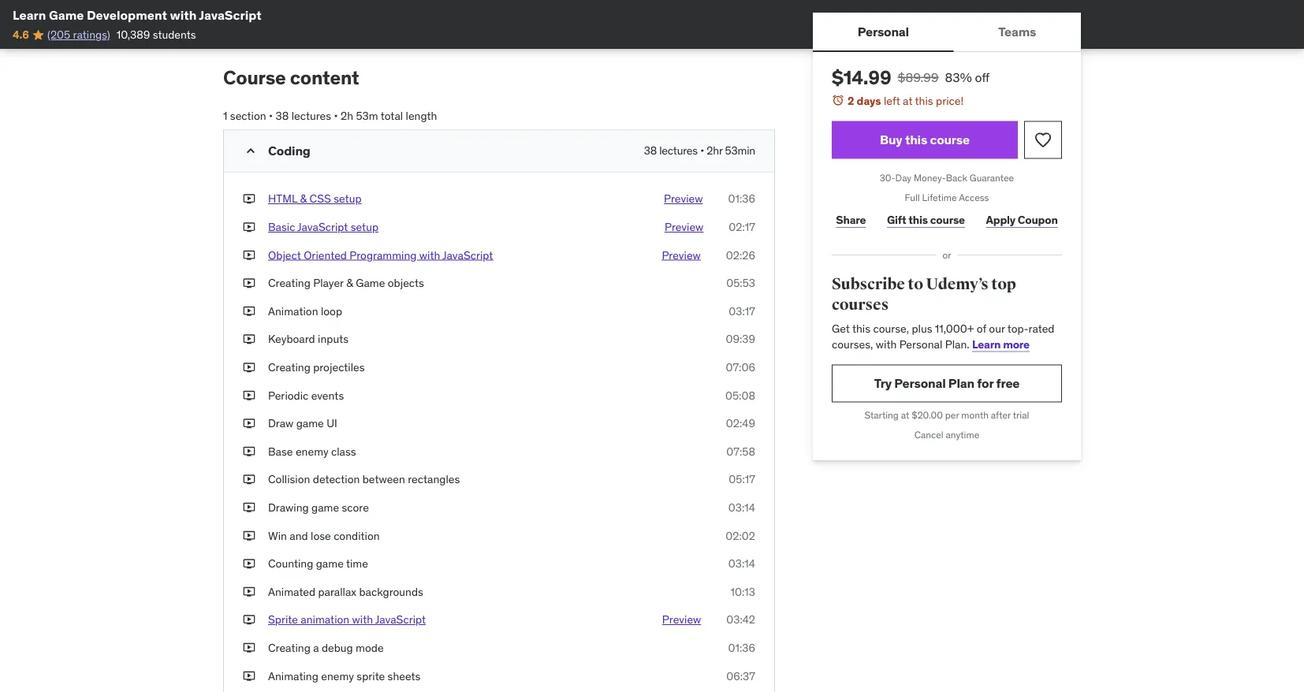 Task type: vqa. For each thing, say whether or not it's contained in the screenshot.


Task type: describe. For each thing, give the bounding box(es) containing it.
per
[[946, 409, 959, 422]]

a
[[313, 641, 319, 655]]

guarantee
[[970, 172, 1014, 184]]

xsmall image for draw
[[243, 416, 256, 431]]

game for ui
[[296, 416, 324, 431]]

xsmall image for animated parallax backgrounds
[[243, 584, 256, 600]]

price!
[[936, 93, 964, 108]]

personal inside get this course, plus 11,000+ of our top-rated courses, with personal plan.
[[900, 337, 943, 351]]

teams button
[[954, 13, 1081, 50]]

02:26
[[726, 248, 756, 262]]

html & css setup
[[268, 192, 362, 206]]

& inside button
[[300, 192, 307, 206]]

this down $89.99
[[915, 93, 934, 108]]

score
[[342, 501, 369, 515]]

sheets
[[388, 669, 421, 683]]

xsmall image for keyboard inputs
[[243, 332, 256, 347]]

sprite
[[357, 669, 385, 683]]

back
[[946, 172, 968, 184]]

keyboard inputs
[[268, 332, 349, 346]]

nasdaq image
[[237, 4, 327, 34]]

30-day money-back guarantee full lifetime access
[[880, 172, 1014, 204]]

$20.00
[[912, 409, 943, 422]]

full
[[905, 192, 920, 204]]

or
[[943, 249, 952, 261]]

02:02
[[726, 529, 756, 543]]

teams
[[999, 23, 1037, 39]]

9 xsmall image from the top
[[243, 613, 256, 628]]

buy this course
[[880, 132, 970, 148]]

enemy for base
[[296, 444, 329, 459]]

win
[[268, 529, 287, 543]]

apply
[[986, 213, 1016, 227]]

53min
[[725, 144, 756, 158]]

with up 'mode'
[[352, 613, 373, 627]]

projectiles
[[313, 360, 365, 374]]

1 horizontal spatial •
[[334, 109, 338, 123]]

sprite animation with javascript button
[[268, 613, 426, 628]]

03:17
[[729, 304, 756, 318]]

more
[[1003, 337, 1030, 351]]

left
[[884, 93, 901, 108]]

07:58
[[727, 444, 756, 459]]

03:42
[[727, 613, 756, 627]]

1 xsmall image from the top
[[243, 220, 256, 235]]

loop
[[321, 304, 342, 318]]

inputs
[[318, 332, 349, 346]]

between
[[363, 473, 405, 487]]

mode
[[356, 641, 384, 655]]

draw
[[268, 416, 294, 431]]

$14.99 $89.99 83% off
[[832, 65, 990, 89]]

creating a debug mode
[[268, 641, 384, 655]]

11,000+
[[935, 322, 974, 336]]

animation
[[301, 613, 350, 627]]

xsmall image for animating
[[243, 669, 256, 684]]

animating enemy sprite sheets
[[268, 669, 421, 683]]

development
[[87, 7, 167, 23]]

try personal plan for free link
[[832, 365, 1062, 403]]

$14.99
[[832, 65, 892, 89]]

learn more
[[973, 337, 1030, 351]]

periodic
[[268, 388, 309, 403]]

xsmall image for periodic
[[243, 388, 256, 403]]

learn for learn more
[[973, 337, 1001, 351]]

07:06
[[726, 360, 756, 374]]

animated
[[268, 585, 316, 599]]

day
[[896, 172, 912, 184]]

this for get
[[853, 322, 871, 336]]

courses,
[[832, 337, 873, 351]]

debug
[[322, 641, 353, 655]]

0 horizontal spatial game
[[49, 7, 84, 23]]

coupon
[[1018, 213, 1058, 227]]

drawing game score
[[268, 501, 369, 515]]

creating projectiles
[[268, 360, 365, 374]]

• for 38
[[701, 144, 704, 158]]

creating for creating player & game objects
[[268, 276, 311, 290]]

course
[[223, 66, 286, 89]]

setup inside html & css setup button
[[334, 192, 362, 206]]

setup inside basic javascript setup button
[[351, 220, 379, 234]]

10,389 students
[[116, 28, 196, 42]]

wishlist image
[[1034, 131, 1053, 150]]

06:37
[[727, 669, 756, 683]]

preview for 03:42
[[662, 613, 701, 627]]

(205
[[47, 28, 70, 42]]

10,389
[[116, 28, 150, 42]]

$89.99
[[898, 69, 939, 85]]

apply coupon
[[986, 213, 1058, 227]]

keyboard
[[268, 332, 315, 346]]

learn game development with javascript
[[13, 7, 262, 23]]

enemy for animating
[[321, 669, 354, 683]]

trial
[[1013, 409, 1030, 422]]

with inside get this course, plus 11,000+ of our top-rated courses, with personal plan.
[[876, 337, 897, 351]]

access
[[959, 192, 989, 204]]

plan.
[[945, 337, 970, 351]]

2 03:14 from the top
[[729, 557, 756, 571]]

object
[[268, 248, 301, 262]]

share button
[[832, 204, 870, 236]]

game for time
[[316, 557, 344, 571]]

length
[[406, 109, 437, 123]]

class
[[331, 444, 356, 459]]

30-
[[880, 172, 896, 184]]

subscribe to udemy's top courses
[[832, 275, 1016, 314]]

gift this course
[[887, 213, 965, 227]]

this for buy
[[905, 132, 928, 148]]

xsmall image for counting game time
[[243, 556, 256, 572]]

drawing
[[268, 501, 309, 515]]

with up objects
[[420, 248, 440, 262]]

4.6
[[13, 28, 29, 42]]

1 xsmall image from the top
[[243, 191, 256, 207]]

xsmall image for creating player & game objects
[[243, 276, 256, 291]]

creating for creating a debug mode
[[268, 641, 311, 655]]



Task type: locate. For each thing, give the bounding box(es) containing it.
2 course from the top
[[931, 213, 965, 227]]

01:36
[[728, 192, 756, 206], [728, 641, 756, 655]]

preview down 38 lectures • 2hr 53min
[[664, 192, 703, 206]]

buy this course button
[[832, 121, 1018, 159]]

time
[[346, 557, 368, 571]]

2 01:36 from the top
[[728, 641, 756, 655]]

course,
[[873, 322, 909, 336]]

xsmall image for creating a debug mode
[[243, 641, 256, 656]]

events
[[311, 388, 344, 403]]

this inside button
[[905, 132, 928, 148]]

3 creating from the top
[[268, 641, 311, 655]]

of
[[977, 322, 987, 336]]

01:36 down 03:42
[[728, 641, 756, 655]]

game for score
[[312, 501, 339, 515]]

periodic events
[[268, 388, 344, 403]]

1 vertical spatial 38
[[644, 144, 657, 158]]

2 vertical spatial creating
[[268, 641, 311, 655]]

personal down plus
[[900, 337, 943, 351]]

plan
[[949, 375, 975, 392]]

10 xsmall image from the top
[[243, 641, 256, 656]]

0 horizontal spatial &
[[300, 192, 307, 206]]

ratings)
[[73, 28, 110, 42]]

83%
[[945, 69, 972, 85]]

7 xsmall image from the top
[[243, 556, 256, 572]]

1 03:14 from the top
[[729, 501, 756, 515]]

preview left 03:42
[[662, 613, 701, 627]]

parallax
[[318, 585, 357, 599]]

xsmall image left html
[[243, 191, 256, 207]]

this for gift
[[909, 213, 928, 227]]

xsmall image left periodic
[[243, 388, 256, 403]]

enemy down draw game ui
[[296, 444, 329, 459]]

game left "ui"
[[296, 416, 324, 431]]

this right buy
[[905, 132, 928, 148]]

0 horizontal spatial lectures
[[292, 109, 331, 123]]

6 xsmall image from the top
[[243, 500, 256, 516]]

5 xsmall image from the top
[[243, 360, 256, 375]]

preview for 01:36
[[664, 192, 703, 206]]

0 vertical spatial 01:36
[[728, 192, 756, 206]]

0 vertical spatial learn
[[13, 7, 46, 23]]

0 vertical spatial personal
[[858, 23, 909, 39]]

tab list containing personal
[[813, 13, 1081, 52]]

animation
[[268, 304, 318, 318]]

lectures
[[292, 109, 331, 123], [660, 144, 698, 158]]

1 horizontal spatial 38
[[644, 144, 657, 158]]

preview for 02:26
[[662, 248, 701, 262]]

object oriented programming with javascript button
[[268, 248, 493, 263]]

02:49
[[726, 416, 756, 431]]

1 vertical spatial game
[[312, 501, 339, 515]]

xsmall image
[[243, 191, 256, 207], [243, 248, 256, 263], [243, 388, 256, 403], [243, 416, 256, 431], [243, 444, 256, 460], [243, 472, 256, 488], [243, 528, 256, 544], [243, 669, 256, 684]]

0 vertical spatial &
[[300, 192, 307, 206]]

game left time
[[316, 557, 344, 571]]

counting game time
[[268, 557, 368, 571]]

basic javascript setup button
[[268, 220, 379, 235]]

collision
[[268, 473, 310, 487]]

1 vertical spatial 01:36
[[728, 641, 756, 655]]

gift this course link
[[883, 204, 970, 236]]

0 horizontal spatial learn
[[13, 7, 46, 23]]

xsmall image for win
[[243, 528, 256, 544]]

learn down of
[[973, 337, 1001, 351]]

money-
[[914, 172, 946, 184]]

xsmall image left the win
[[243, 528, 256, 544]]

1 vertical spatial creating
[[268, 360, 311, 374]]

this inside get this course, plus 11,000+ of our top-rated courses, with personal plan.
[[853, 322, 871, 336]]

try
[[874, 375, 892, 392]]

0 vertical spatial setup
[[334, 192, 362, 206]]

0 vertical spatial creating
[[268, 276, 311, 290]]

plus
[[912, 322, 933, 336]]

creating player & game objects
[[268, 276, 424, 290]]

creating left a
[[268, 641, 311, 655]]

1 vertical spatial personal
[[900, 337, 943, 351]]

backgrounds
[[359, 585, 423, 599]]

personal up $20.00 on the bottom right of the page
[[895, 375, 946, 392]]

ui
[[327, 416, 337, 431]]

enemy
[[296, 444, 329, 459], [321, 669, 354, 683]]

2 xsmall image from the top
[[243, 276, 256, 291]]

setup right css
[[334, 192, 362, 206]]

this right gift
[[909, 213, 928, 227]]

lectures down "content"
[[292, 109, 331, 123]]

base enemy class
[[268, 444, 356, 459]]

1 section • 38 lectures • 2h 53m total length
[[223, 109, 437, 123]]

1 01:36 from the top
[[728, 192, 756, 206]]

xsmall image left base
[[243, 444, 256, 460]]

with up students
[[170, 7, 197, 23]]

•
[[269, 109, 273, 123], [334, 109, 338, 123], [701, 144, 704, 158]]

2 horizontal spatial •
[[701, 144, 704, 158]]

learn up 4.6
[[13, 7, 46, 23]]

tab list
[[813, 13, 1081, 52]]

8 xsmall image from the top
[[243, 669, 256, 684]]

1 course from the top
[[930, 132, 970, 148]]

get this course, plus 11,000+ of our top-rated courses, with personal plan.
[[832, 322, 1055, 351]]

base
[[268, 444, 293, 459]]

html & css setup button
[[268, 191, 362, 207]]

share
[[836, 213, 866, 227]]

xsmall image left animating
[[243, 669, 256, 684]]

2 days left at this price!
[[848, 93, 964, 108]]

section
[[230, 109, 266, 123]]

0 vertical spatial game
[[49, 7, 84, 23]]

game up win and lose condition
[[312, 501, 339, 515]]

2 vertical spatial game
[[316, 557, 344, 571]]

course
[[930, 132, 970, 148], [931, 213, 965, 227]]

xsmall image for drawing game score
[[243, 500, 256, 516]]

anytime
[[946, 429, 980, 441]]

xsmall image for creating projectiles
[[243, 360, 256, 375]]

1 horizontal spatial learn
[[973, 337, 1001, 351]]

0 vertical spatial 38
[[276, 109, 289, 123]]

05:53
[[727, 276, 756, 290]]

1
[[223, 109, 228, 123]]

content
[[290, 66, 359, 89]]

course inside button
[[930, 132, 970, 148]]

preview left 02:17
[[665, 220, 704, 234]]

1 vertical spatial at
[[901, 409, 910, 422]]

condition
[[334, 529, 380, 543]]

small image
[[243, 143, 259, 159]]

to
[[908, 275, 924, 294]]

1 vertical spatial enemy
[[321, 669, 354, 683]]

2 creating from the top
[[268, 360, 311, 374]]

sprite
[[268, 613, 298, 627]]

5 xsmall image from the top
[[243, 444, 256, 460]]

personal up $14.99 at the right
[[858, 23, 909, 39]]

1 vertical spatial &
[[346, 276, 353, 290]]

1 vertical spatial game
[[356, 276, 385, 290]]

4 xsmall image from the top
[[243, 416, 256, 431]]

objects
[[388, 276, 424, 290]]

month
[[962, 409, 989, 422]]

course down lifetime
[[931, 213, 965, 227]]

1 vertical spatial course
[[931, 213, 965, 227]]

course up back
[[930, 132, 970, 148]]

• for 1
[[269, 109, 273, 123]]

our
[[989, 322, 1005, 336]]

03:14 down the 05:17
[[729, 501, 756, 515]]

7 xsmall image from the top
[[243, 528, 256, 544]]

preview left 02:26
[[662, 248, 701, 262]]

setup up object oriented programming with javascript
[[351, 220, 379, 234]]

total
[[381, 109, 403, 123]]

this up courses,
[[853, 322, 871, 336]]

05:08
[[726, 388, 756, 403]]

game
[[296, 416, 324, 431], [312, 501, 339, 515], [316, 557, 344, 571]]

alarm image
[[832, 94, 845, 106]]

0 vertical spatial course
[[930, 132, 970, 148]]

xsmall image
[[243, 220, 256, 235], [243, 276, 256, 291], [243, 304, 256, 319], [243, 332, 256, 347], [243, 360, 256, 375], [243, 500, 256, 516], [243, 556, 256, 572], [243, 584, 256, 600], [243, 613, 256, 628], [243, 641, 256, 656]]

counting
[[268, 557, 313, 571]]

2hr
[[707, 144, 723, 158]]

6 xsmall image from the top
[[243, 472, 256, 488]]

0 horizontal spatial 38
[[276, 109, 289, 123]]

basic
[[268, 220, 295, 234]]

0 vertical spatial 03:14
[[729, 501, 756, 515]]

4 xsmall image from the top
[[243, 332, 256, 347]]

2 vertical spatial personal
[[895, 375, 946, 392]]

days
[[857, 93, 881, 108]]

• right section
[[269, 109, 273, 123]]

off
[[975, 69, 990, 85]]

xsmall image left object
[[243, 248, 256, 263]]

draw game ui
[[268, 416, 337, 431]]

personal button
[[813, 13, 954, 50]]

creating up periodic
[[268, 360, 311, 374]]

at inside starting at $20.00 per month after trial cancel anytime
[[901, 409, 910, 422]]

at left $20.00 on the bottom right of the page
[[901, 409, 910, 422]]

lectures left 2hr
[[660, 144, 698, 158]]

• left 2h 53m
[[334, 109, 338, 123]]

personal inside button
[[858, 23, 909, 39]]

learn for learn game development with javascript
[[13, 7, 46, 23]]

game up (205
[[49, 7, 84, 23]]

0 vertical spatial game
[[296, 416, 324, 431]]

html
[[268, 192, 298, 206]]

at right left in the right of the page
[[903, 93, 913, 108]]

0 horizontal spatial •
[[269, 109, 273, 123]]

preview for 02:17
[[665, 220, 704, 234]]

creating for creating projectiles
[[268, 360, 311, 374]]

1 vertical spatial learn
[[973, 337, 1001, 351]]

game down object oriented programming with javascript button
[[356, 276, 385, 290]]

creating up animation
[[268, 276, 311, 290]]

1 horizontal spatial game
[[356, 276, 385, 290]]

02:17
[[729, 220, 756, 234]]

0 vertical spatial lectures
[[292, 109, 331, 123]]

top
[[992, 275, 1016, 294]]

xsmall image for base
[[243, 444, 256, 460]]

• left 2hr
[[701, 144, 704, 158]]

3 xsmall image from the top
[[243, 304, 256, 319]]

38 right section
[[276, 109, 289, 123]]

detection
[[313, 473, 360, 487]]

programming
[[350, 248, 417, 262]]

8 xsmall image from the top
[[243, 584, 256, 600]]

course for gift this course
[[931, 213, 965, 227]]

apply coupon button
[[982, 204, 1062, 236]]

3 xsmall image from the top
[[243, 388, 256, 403]]

oriented
[[304, 248, 347, 262]]

course for buy this course
[[930, 132, 970, 148]]

1 creating from the top
[[268, 276, 311, 290]]

1 vertical spatial 03:14
[[729, 557, 756, 571]]

xsmall image for collision
[[243, 472, 256, 488]]

38 lectures • 2hr 53min
[[644, 144, 756, 158]]

& left css
[[300, 192, 307, 206]]

xsmall image left collision
[[243, 472, 256, 488]]

xsmall image left draw
[[243, 416, 256, 431]]

animation loop
[[268, 304, 342, 318]]

& right the "player" in the top of the page
[[346, 276, 353, 290]]

1 horizontal spatial &
[[346, 276, 353, 290]]

lifetime
[[923, 192, 957, 204]]

0 vertical spatial at
[[903, 93, 913, 108]]

for
[[977, 375, 994, 392]]

free
[[997, 375, 1020, 392]]

1 horizontal spatial lectures
[[660, 144, 698, 158]]

enemy down debug
[[321, 669, 354, 683]]

sprite animation with javascript
[[268, 613, 426, 627]]

38 left 2hr
[[644, 144, 657, 158]]

this
[[915, 93, 934, 108], [905, 132, 928, 148], [909, 213, 928, 227], [853, 322, 871, 336]]

collision detection between rectangles
[[268, 473, 460, 487]]

01:36 up 02:17
[[728, 192, 756, 206]]

0 vertical spatial enemy
[[296, 444, 329, 459]]

basic javascript setup
[[268, 220, 379, 234]]

coding
[[268, 143, 311, 159]]

learn more link
[[973, 337, 1030, 351]]

buy
[[880, 132, 903, 148]]

03:14 up 10:13
[[729, 557, 756, 571]]

1 vertical spatial lectures
[[660, 144, 698, 158]]

with down course,
[[876, 337, 897, 351]]

xsmall image for animation loop
[[243, 304, 256, 319]]

2 xsmall image from the top
[[243, 248, 256, 263]]

1 vertical spatial setup
[[351, 220, 379, 234]]



